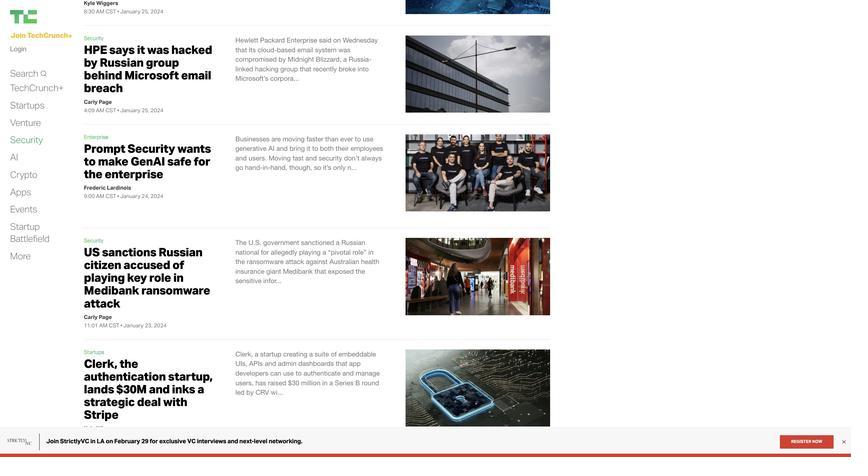 Task type: describe. For each thing, give the bounding box(es) containing it.
playing inside the u.s. government sanctioned a russian national for allegedly playing a "pivotal role" in the ransomware attack against australian health insurance giant medibank that exposed the sensitive infor...
[[299, 249, 321, 256]]

cst inside security us sanctions russian citizen accused of playing key role in medibank ransomware attack carly page 11:01 am cst • january 23, 2024
[[109, 322, 119, 329]]

the down national
[[235, 258, 245, 266]]

group inside security hpe says it was hacked by russian group behind microsoft email breach carly page 4:09 am cst • january 25, 2024
[[146, 55, 179, 70]]

clerk, inside startups clerk, the authentication startup, lands $30m and inks a strategic deal with stripe kyle wiggers 10:00 am cst • january 23, 2024
[[84, 357, 117, 371]]

8:30
[[84, 8, 95, 15]]

stripe
[[84, 408, 118, 423]]

sanctions
[[102, 245, 156, 260]]

23, for deal
[[145, 434, 153, 441]]

security link for hpe says it was hacked by russian group behind microsoft email breach
[[84, 35, 103, 41]]

• inside security us sanctions russian citizen accused of playing key role in medibank ransomware attack carly page 11:01 am cst • january 23, 2024
[[120, 322, 122, 329]]

developers
[[235, 370, 269, 377]]

microsoft's
[[235, 75, 268, 82]]

it inside businesses are moving faster than ever to use generative ai and bring it to both their employees and users. moving fast and security don't always go hand-in-hand, though, so it's only n...
[[307, 145, 310, 152]]

medibank inside security us sanctions russian citizen accused of playing key role in medibank ransomware attack carly page 11:01 am cst • january 23, 2024
[[84, 283, 139, 298]]

• inside security hpe says it was hacked by russian group behind microsoft email breach carly page 4:09 am cst • january 25, 2024
[[117, 107, 119, 114]]

techcrunch+ link
[[10, 82, 64, 94]]

0 horizontal spatial ai
[[10, 151, 18, 163]]

health
[[361, 258, 379, 266]]

on
[[333, 36, 341, 44]]

faster
[[307, 135, 323, 143]]

email inside security hpe says it was hacked by russian group behind microsoft email breach carly page 4:09 am cst • january 25, 2024
[[181, 68, 211, 83]]

that inside clerk, a startup creating a suite of embeddable uis, apis and admin dashboards that app developers can use to authenticate and manage users, has raised $30 million in a series b round led by crv wi...
[[336, 360, 347, 368]]

businesses are moving faster than ever to use generative ai and bring it to both their employees and users. moving fast and security don't always go hand-in-hand, though, so it's only n...
[[235, 135, 383, 172]]

2024 inside security us sanctions russian citizen accused of playing key role in medibank ransomware attack carly page 11:01 am cst • january 23, 2024
[[154, 322, 167, 329]]

startups clerk, the authentication startup, lands $30m and inks a strategic deal with stripe kyle wiggers 10:00 am cst • january 23, 2024
[[84, 350, 213, 441]]

hacked
[[171, 42, 212, 57]]

4:09
[[84, 107, 95, 114]]

it's
[[323, 164, 331, 172]]

enterprise link
[[84, 134, 108, 140]]

infor...
[[263, 277, 282, 285]]

attack inside the u.s. government sanctioned a russian national for allegedly playing a "pivotal role" in the ransomware attack against australian health insurance giant medibank that exposed the sensitive infor...
[[286, 258, 304, 266]]

to right ever
[[355, 135, 361, 143]]

wednesday
[[343, 36, 378, 44]]

security for security hpe says it was hacked by russian group behind microsoft email breach carly page 4:09 am cst • january 25, 2024
[[84, 35, 103, 41]]

safe
[[167, 154, 191, 169]]

9:00
[[84, 193, 95, 200]]

and inside startups clerk, the authentication startup, lands $30m and inks a strategic deal with stripe kyle wiggers 10:00 am cst • january 23, 2024
[[149, 382, 170, 397]]

ai inside businesses are moving faster than ever to use generative ai and bring it to both their employees and users. moving fast and security don't always go hand-in-hand, though, so it's only n...
[[269, 145, 275, 152]]

that inside the u.s. government sanctioned a russian national for allegedly playing a "pivotal role" in the ransomware attack against australian health insurance giant medibank that exposed the sensitive infor...
[[315, 268, 326, 275]]

broke
[[339, 65, 356, 73]]

midnight
[[288, 55, 314, 63]]

prompt security wants to make genai safe for the enterprise link
[[84, 141, 211, 181]]

was inside security hpe says it was hacked by russian group behind microsoft email breach carly page 4:09 am cst • january 25, 2024
[[147, 42, 169, 57]]

digital encrypted lock with data multilayers. internet security image
[[406, 350, 550, 427]]

system
[[315, 46, 337, 54]]

million
[[301, 379, 321, 387]]

use inside clerk, a startup creating a suite of embeddable uis, apis and admin dashboards that app developers can use to authenticate and manage users, has raised $30 million in a series b round led by crv wi...
[[283, 370, 294, 377]]

users,
[[235, 379, 254, 387]]

led
[[235, 389, 245, 397]]

january inside security hpe says it was hacked by russian group behind microsoft email breach carly page 4:09 am cst • january 25, 2024
[[120, 107, 140, 114]]

fast
[[293, 154, 304, 162]]

dashboards
[[298, 360, 334, 368]]

uis,
[[235, 360, 247, 368]]

security for security
[[10, 134, 43, 146]]

users.
[[249, 154, 267, 162]]

genai
[[131, 154, 165, 169]]

compromised
[[235, 55, 277, 63]]

blizzard,
[[316, 55, 342, 63]]

recently
[[313, 65, 337, 73]]

a left suite
[[309, 351, 313, 358]]

1 vertical spatial security link
[[10, 134, 43, 146]]

says
[[109, 42, 135, 57]]

23, for medibank
[[145, 322, 153, 329]]

based
[[277, 46, 296, 54]]

january inside startups clerk, the authentication startup, lands $30m and inks a strategic deal with stripe kyle wiggers 10:00 am cst • january 23, 2024
[[123, 434, 144, 441]]

always
[[361, 154, 382, 162]]

was inside hewlett packard enterprise said on wednesday that its cloud-based email system was compromised by midnight blizzard, a russia- linked hacking group that recently broke into microsoft's corpora...
[[339, 46, 351, 54]]

medibank logo on side of store in a mall image
[[406, 238, 550, 316]]

enterprise inside hewlett packard enterprise said on wednesday that its cloud-based email system was compromised by midnight blizzard, a russia- linked hacking group that recently broke into microsoft's corpora...
[[287, 36, 317, 44]]

strategic
[[84, 395, 135, 410]]

u.s.
[[249, 239, 261, 247]]

creating
[[283, 351, 307, 358]]

cst inside the 'enterprise prompt security wants to make genai safe for the enterprise frederic lardinois 9:00 am cst • january 24, 2024'
[[106, 193, 116, 200]]

enterprise
[[105, 167, 163, 181]]

us sanctions russian citizen accused of playing key role in medibank ransomware attack link
[[84, 245, 210, 311]]

enterprise inside the 'enterprise prompt security wants to make genai safe for the enterprise frederic lardinois 9:00 am cst • january 24, 2024'
[[84, 134, 108, 140]]

clerk, the authentication startup, lands $30m and inks a strategic deal with stripe link
[[84, 357, 213, 423]]

group inside hewlett packard enterprise said on wednesday that its cloud-based email system was compromised by midnight blizzard, a russia- linked hacking group that recently broke into microsoft's corpora...
[[280, 65, 298, 73]]

am inside startups clerk, the authentication startup, lands $30m and inks a strategic deal with stripe kyle wiggers 10:00 am cst • january 23, 2024
[[99, 434, 108, 441]]

• inside the 'enterprise prompt security wants to make genai safe for the enterprise frederic lardinois 9:00 am cst • january 24, 2024'
[[117, 193, 119, 200]]

11:01
[[84, 322, 98, 329]]

1 horizontal spatial startups link
[[84, 350, 104, 356]]

playing inside security us sanctions russian citizen accused of playing key role in medibank ransomware attack carly page 11:01 am cst • january 23, 2024
[[84, 271, 125, 285]]

+
[[68, 31, 72, 40]]

their
[[336, 145, 349, 152]]

russian inside security us sanctions russian citizen accused of playing key role in medibank ransomware attack carly page 11:01 am cst • january 23, 2024
[[159, 245, 202, 260]]

are
[[272, 135, 281, 143]]

inks
[[172, 382, 195, 397]]

frederic lardinois link
[[84, 185, 131, 191]]

ransomware inside security us sanctions russian citizen accused of playing key role in medibank ransomware attack carly page 11:01 am cst • january 23, 2024
[[141, 283, 210, 298]]

venture link
[[10, 117, 41, 129]]

frederic
[[84, 185, 106, 191]]

australian
[[330, 258, 359, 266]]

us
[[84, 245, 100, 260]]

carly page link for attack
[[84, 314, 112, 321]]

am inside security hpe says it was hacked by russian group behind microsoft email breach carly page 4:09 am cst • january 25, 2024
[[96, 107, 104, 114]]

startups for startups clerk, the authentication startup, lands $30m and inks a strategic deal with stripe kyle wiggers 10:00 am cst • january 23, 2024
[[84, 350, 104, 356]]

a up apis at the left of the page
[[255, 351, 258, 358]]

so
[[314, 164, 321, 172]]

crv
[[256, 389, 269, 397]]

crypto
[[10, 169, 37, 180]]

cst inside security hpe says it was hacked by russian group behind microsoft email breach carly page 4:09 am cst • january 25, 2024
[[106, 107, 116, 114]]

carly inside security hpe says it was hacked by russian group behind microsoft email breach carly page 4:09 am cst • january 25, 2024
[[84, 99, 98, 105]]

24,
[[142, 193, 149, 200]]

enterprise prompt security wants to make genai safe for the enterprise frederic lardinois 9:00 am cst • january 24, 2024
[[84, 134, 211, 200]]

page inside security hpe says it was hacked by russian group behind microsoft email breach carly page 4:09 am cst • january 25, 2024
[[99, 99, 112, 105]]

10:00
[[84, 434, 98, 441]]

n...
[[348, 164, 357, 172]]

"pivotal
[[328, 249, 351, 256]]

against
[[306, 258, 328, 266]]

data privacy concept illustration image
[[406, 0, 550, 14]]

medibank inside the u.s. government sanctioned a russian national for allegedly playing a "pivotal role" in the ransomware attack against australian health insurance giant medibank that exposed the sensitive infor...
[[283, 268, 313, 275]]

moving
[[283, 135, 305, 143]]

more
[[10, 250, 31, 262]]

go
[[235, 164, 243, 172]]

more link
[[10, 250, 31, 262]]

don't
[[344, 154, 360, 162]]

apis
[[249, 360, 263, 368]]

into
[[358, 65, 369, 73]]

suite
[[315, 351, 329, 358]]

january inside the 'enterprise prompt security wants to make genai safe for the enterprise frederic lardinois 9:00 am cst • january 24, 2024'
[[120, 193, 140, 200]]

in inside the u.s. government sanctioned a russian national for allegedly playing a "pivotal role" in the ransomware attack against australian health insurance giant medibank that exposed the sensitive infor...
[[368, 249, 374, 256]]

1 25, from the top
[[142, 8, 149, 15]]

startups for startups
[[10, 99, 44, 111]]

by inside clerk, a startup creating a suite of embeddable uis, apis and admin dashboards that app developers can use to authenticate and manage users, has raised $30 million in a series b round led by crv wi...
[[246, 389, 254, 397]]

$30
[[288, 379, 299, 387]]

in inside clerk, a startup creating a suite of embeddable uis, apis and admin dashboards that app developers can use to authenticate and manage users, has raised $30 million in a series b round led by crv wi...
[[322, 379, 328, 387]]

cst right 8:30
[[106, 8, 116, 15]]

am right 8:30
[[96, 8, 104, 15]]

behind
[[84, 68, 122, 83]]



Task type: locate. For each thing, give the bounding box(es) containing it.
that down midnight
[[300, 65, 311, 73]]

authentication
[[84, 369, 166, 384]]

0 vertical spatial enterprise
[[287, 36, 317, 44]]

23, inside security us sanctions russian citizen accused of playing key role in medibank ransomware attack carly page 11:01 am cst • january 23, 2024
[[145, 322, 153, 329]]

events
[[10, 203, 37, 215]]

0 horizontal spatial use
[[283, 370, 294, 377]]

am right 11:01
[[99, 322, 108, 329]]

1 vertical spatial playing
[[84, 271, 125, 285]]

manage
[[356, 370, 380, 377]]

1 vertical spatial for
[[261, 249, 269, 256]]

cst inside startups clerk, the authentication startup, lands $30m and inks a strategic deal with stripe kyle wiggers 10:00 am cst • january 23, 2024
[[109, 434, 119, 441]]

2 25, from the top
[[142, 107, 149, 114]]

0 vertical spatial startups
[[10, 99, 44, 111]]

key
[[127, 271, 147, 285]]

in inside security us sanctions russian citizen accused of playing key role in medibank ransomware attack carly page 11:01 am cst • january 23, 2024
[[173, 271, 183, 285]]

carly up 11:01
[[84, 314, 98, 321]]

0 horizontal spatial group
[[146, 55, 179, 70]]

0 horizontal spatial clerk,
[[84, 357, 117, 371]]

clerk, up uis,
[[235, 351, 253, 358]]

2 vertical spatial security link
[[84, 238, 103, 244]]

a up "broke"
[[343, 55, 347, 63]]

a inside hewlett packard enterprise said on wednesday that its cloud-based email system was compromised by midnight blizzard, a russia- linked hacking group that recently broke into microsoft's corpora...
[[343, 55, 347, 63]]

clerk, a startup creating a suite of embeddable uis, apis and admin dashboards that app developers can use to authenticate and manage users, has raised $30 million in a series b round led by crv wi...
[[235, 351, 380, 397]]

1 vertical spatial enterprise
[[84, 134, 108, 140]]

of inside security us sanctions russian citizen accused of playing key role in medibank ransomware attack carly page 11:01 am cst • january 23, 2024
[[172, 258, 184, 273]]

1 horizontal spatial email
[[297, 46, 313, 54]]

0 vertical spatial ransomware
[[247, 258, 284, 266]]

ai up crypto
[[10, 151, 18, 163]]

0 vertical spatial attack
[[286, 258, 304, 266]]

b
[[355, 379, 360, 387]]

0 vertical spatial carly
[[84, 99, 98, 105]]

ai down the are
[[269, 145, 275, 152]]

for down u.s.
[[261, 249, 269, 256]]

1 23, from the top
[[145, 322, 153, 329]]

role
[[149, 271, 171, 285]]

said
[[319, 36, 332, 44]]

a left series
[[329, 379, 333, 387]]

carly inside security us sanctions russian citizen accused of playing key role in medibank ransomware attack carly page 11:01 am cst • january 23, 2024
[[84, 314, 98, 321]]

venture
[[10, 117, 41, 128]]

by inside security hpe says it was hacked by russian group behind microsoft email breach carly page 4:09 am cst • january 25, 2024
[[84, 55, 97, 70]]

linked
[[235, 65, 253, 73]]

raised
[[268, 379, 286, 387]]

0 vertical spatial security link
[[84, 35, 103, 41]]

1 horizontal spatial of
[[331, 351, 337, 358]]

apps
[[10, 186, 31, 198]]

• inside startups clerk, the authentication startup, lands $30m and inks a strategic deal with stripe kyle wiggers 10:00 am cst • january 23, 2024
[[120, 434, 122, 441]]

1 vertical spatial 25,
[[142, 107, 149, 114]]

0 vertical spatial 25,
[[142, 8, 149, 15]]

1 horizontal spatial for
[[261, 249, 269, 256]]

of for accused
[[172, 258, 184, 273]]

techcrunch+
[[10, 82, 64, 94]]

1 horizontal spatial it
[[307, 145, 310, 152]]

1 vertical spatial use
[[283, 370, 294, 377]]

startup
[[10, 221, 40, 233]]

23,
[[145, 322, 153, 329], [145, 434, 153, 441]]

medibank down citizen
[[84, 283, 139, 298]]

0 vertical spatial page
[[99, 99, 112, 105]]

for
[[194, 154, 210, 169], [261, 249, 269, 256]]

• right 11:01
[[120, 322, 122, 329]]

startups inside startups clerk, the authentication startup, lands $30m and inks a strategic deal with stripe kyle wiggers 10:00 am cst • january 23, 2024
[[84, 350, 104, 356]]

kyle
[[84, 426, 95, 432]]

• right 8:30
[[117, 8, 119, 15]]

2024 inside security hpe says it was hacked by russian group behind microsoft email breach carly page 4:09 am cst • january 25, 2024
[[151, 107, 163, 114]]

startup battlefield
[[10, 221, 49, 245]]

1 vertical spatial attack
[[84, 296, 120, 311]]

both
[[320, 145, 334, 152]]

only
[[333, 164, 346, 172]]

security down venture link
[[10, 134, 43, 146]]

startup battlefield link
[[10, 221, 49, 245]]

1 vertical spatial ransomware
[[141, 283, 210, 298]]

1 vertical spatial carly page link
[[84, 314, 112, 321]]

that left its
[[235, 46, 247, 54]]

deal
[[137, 395, 161, 410]]

to up $30
[[296, 370, 302, 377]]

security up 'us'
[[84, 238, 103, 244]]

ever
[[340, 135, 353, 143]]

am inside security us sanctions russian citizen accused of playing key role in medibank ransomware attack carly page 11:01 am cst • january 23, 2024
[[99, 322, 108, 329]]

0 vertical spatial for
[[194, 154, 210, 169]]

ransomware
[[247, 258, 284, 266], [141, 283, 210, 298]]

• down lardinois
[[117, 193, 119, 200]]

attack inside security us sanctions russian citizen accused of playing key role in medibank ransomware attack carly page 11:01 am cst • january 23, 2024
[[84, 296, 120, 311]]

security us sanctions russian citizen accused of playing key role in medibank ransomware attack carly page 11:01 am cst • january 23, 2024
[[84, 238, 210, 329]]

email down hacked
[[181, 68, 211, 83]]

in down authenticate
[[322, 379, 328, 387]]

1 horizontal spatial medibank
[[283, 268, 313, 275]]

0 vertical spatial use
[[363, 135, 374, 143]]

use inside businesses are moving faster than ever to use generative ai and bring it to both their employees and users. moving fast and security don't always go hand-in-hand, though, so it's only n...
[[363, 135, 374, 143]]

0 horizontal spatial email
[[181, 68, 211, 83]]

hacking
[[255, 65, 279, 73]]

carly
[[84, 99, 98, 105], [84, 314, 98, 321]]

1 horizontal spatial clerk,
[[235, 351, 253, 358]]

0 vertical spatial email
[[297, 46, 313, 54]]

accused
[[123, 258, 170, 273]]

1 horizontal spatial by
[[246, 389, 254, 397]]

2 page from the top
[[99, 314, 112, 321]]

0 vertical spatial 23,
[[145, 322, 153, 329]]

carly page link for carly
[[84, 99, 112, 105]]

login link
[[10, 43, 26, 55]]

startups up venture
[[10, 99, 44, 111]]

0 horizontal spatial of
[[172, 258, 184, 273]]

1 vertical spatial email
[[181, 68, 211, 83]]

clerk, up lands
[[84, 357, 117, 371]]

1 page from the top
[[99, 99, 112, 105]]

medibank
[[283, 268, 313, 275], [84, 283, 139, 298]]

carly page link up 11:01
[[84, 314, 112, 321]]

am down kyle wiggers link
[[99, 434, 108, 441]]

it
[[137, 42, 145, 57], [307, 145, 310, 152]]

1 carly page link from the top
[[84, 99, 112, 105]]

2024 inside the 'enterprise prompt security wants to make genai safe for the enterprise frederic lardinois 9:00 am cst • january 24, 2024'
[[151, 193, 163, 200]]

2 carly from the top
[[84, 314, 98, 321]]

of right suite
[[331, 351, 337, 358]]

0 horizontal spatial ransomware
[[141, 283, 210, 298]]

citizen
[[84, 258, 121, 273]]

january inside security us sanctions russian citizen accused of playing key role in medibank ransomware attack carly page 11:01 am cst • january 23, 2024
[[123, 322, 144, 329]]

use down admin
[[283, 370, 294, 377]]

1 vertical spatial startups link
[[84, 350, 104, 356]]

search
[[10, 67, 38, 79]]

group
[[146, 55, 179, 70], [280, 65, 298, 73]]

1 horizontal spatial group
[[280, 65, 298, 73]]

carly up 4:09 at the top of page
[[84, 99, 98, 105]]

security for security us sanctions russian citizen accused of playing key role in medibank ransomware attack carly page 11:01 am cst • january 23, 2024
[[84, 238, 103, 244]]

can
[[270, 370, 281, 377]]

ransomware inside the u.s. government sanctioned a russian national for allegedly playing a "pivotal role" in the ransomware attack against australian health insurance giant medibank that exposed the sensitive infor...
[[247, 258, 284, 266]]

a right 'inks'
[[197, 382, 204, 397]]

1 horizontal spatial ransomware
[[247, 258, 284, 266]]

the up frederic
[[84, 167, 102, 181]]

enterprise up prompt
[[84, 134, 108, 140]]

a down sanctioned
[[323, 249, 326, 256]]

ai link
[[10, 151, 18, 163]]

carly page link up 4:09 at the top of page
[[84, 99, 112, 105]]

clerk,
[[235, 351, 253, 358], [84, 357, 117, 371]]

for right the safe
[[194, 154, 210, 169]]

security up hpe
[[84, 35, 103, 41]]

though,
[[289, 164, 312, 172]]

security link down venture link
[[10, 134, 43, 146]]

0 horizontal spatial enterprise
[[84, 134, 108, 140]]

1 horizontal spatial enterprise
[[287, 36, 317, 44]]

1 horizontal spatial in
[[322, 379, 328, 387]]

the inside the 'enterprise prompt security wants to make genai safe for the enterprise frederic lardinois 9:00 am cst • january 24, 2024'
[[84, 167, 102, 181]]

0 horizontal spatial attack
[[84, 296, 120, 311]]

series
[[335, 379, 354, 387]]

national
[[235, 249, 259, 256]]

1 carly from the top
[[84, 99, 98, 105]]

1 vertical spatial in
[[173, 271, 183, 285]]

• right 10:00
[[120, 434, 122, 441]]

security link for us sanctions russian citizen accused of playing key role in medibank ransomware attack
[[84, 238, 103, 244]]

exposed
[[328, 268, 354, 275]]

embeddable
[[339, 351, 376, 358]]

in right role
[[173, 271, 183, 285]]

and left 'inks'
[[149, 382, 170, 397]]

am down frederic
[[96, 193, 104, 200]]

0 horizontal spatial russian
[[100, 55, 144, 70]]

1 horizontal spatial attack
[[286, 258, 304, 266]]

0 vertical spatial of
[[172, 258, 184, 273]]

wants
[[177, 141, 211, 156]]

of inside clerk, a startup creating a suite of embeddable uis, apis and admin dashboards that app developers can use to authenticate and manage users, has raised $30 million in a series b round led by crv wi...
[[331, 351, 337, 358]]

1 vertical spatial carly
[[84, 314, 98, 321]]

security link up 'us'
[[84, 238, 103, 244]]

the
[[84, 167, 102, 181], [235, 258, 245, 266], [356, 268, 365, 275], [120, 357, 138, 371]]

in
[[368, 249, 374, 256], [173, 271, 183, 285], [322, 379, 328, 387]]

techcrunch image
[[10, 10, 37, 23]]

attack up 11:01
[[84, 296, 120, 311]]

page
[[99, 99, 112, 105], [99, 314, 112, 321]]

am inside the 'enterprise prompt security wants to make genai safe for the enterprise frederic lardinois 9:00 am cst • january 24, 2024'
[[96, 193, 104, 200]]

lardinois
[[107, 185, 131, 191]]

enterprise
[[287, 36, 317, 44], [84, 134, 108, 140]]

security up the enterprise
[[127, 141, 175, 156]]

1 vertical spatial page
[[99, 314, 112, 321]]

in up "health"
[[368, 249, 374, 256]]

cst down frederic lardinois link
[[106, 193, 116, 200]]

2024 inside startups clerk, the authentication startup, lands $30m and inks a strategic deal with stripe kyle wiggers 10:00 am cst • january 23, 2024
[[154, 434, 167, 441]]

role"
[[353, 249, 367, 256]]

that left app
[[336, 360, 347, 368]]

and up moving
[[276, 145, 288, 152]]

1 vertical spatial medibank
[[84, 283, 139, 298]]

2 vertical spatial in
[[322, 379, 328, 387]]

and down startup
[[265, 360, 276, 368]]

lands
[[84, 382, 114, 397]]

techcrunch link
[[10, 10, 77, 23]]

security inside security us sanctions russian citizen accused of playing key role in medibank ransomware attack carly page 11:01 am cst • january 23, 2024
[[84, 238, 103, 244]]

russian inside security hpe says it was hacked by russian group behind microsoft email breach carly page 4:09 am cst • january 25, 2024
[[100, 55, 144, 70]]

that down against
[[315, 268, 326, 275]]

security link up hpe
[[84, 35, 103, 41]]

0 horizontal spatial in
[[173, 271, 183, 285]]

• down breach
[[117, 107, 119, 114]]

cst
[[106, 8, 116, 15], [106, 107, 116, 114], [106, 193, 116, 200], [109, 322, 119, 329], [109, 434, 119, 441]]

was up microsoft
[[147, 42, 169, 57]]

to inside clerk, a startup creating a suite of embeddable uis, apis and admin dashboards that app developers can use to authenticate and manage users, has raised $30 million in a series b round led by crv wi...
[[296, 370, 302, 377]]

1 vertical spatial of
[[331, 351, 337, 358]]

playing up against
[[299, 249, 321, 256]]

for inside the u.s. government sanctioned a russian national for allegedly playing a "pivotal role" in the ransomware attack against australian health insurance giant medibank that exposed the sensitive infor...
[[261, 249, 269, 256]]

startups link up venture
[[10, 99, 44, 111]]

23, inside startups clerk, the authentication startup, lands $30m and inks a strategic deal with stripe kyle wiggers 10:00 am cst • january 23, 2024
[[145, 434, 153, 441]]

email up midnight
[[297, 46, 313, 54]]

startups link down 11:01
[[84, 350, 104, 356]]

it inside security hpe says it was hacked by russian group behind microsoft email breach carly page 4:09 am cst • january 25, 2024
[[137, 42, 145, 57]]

email inside hewlett packard enterprise said on wednesday that its cloud-based email system was compromised by midnight blizzard, a russia- linked hacking group that recently broke into microsoft's corpora...
[[297, 46, 313, 54]]

1 vertical spatial 23,
[[145, 434, 153, 441]]

with
[[163, 395, 187, 410]]

0 horizontal spatial playing
[[84, 271, 125, 285]]

attack down allegedly
[[286, 258, 304, 266]]

sensitive
[[235, 277, 262, 285]]

to down faster on the top left
[[312, 145, 318, 152]]

2 horizontal spatial russian
[[342, 239, 365, 247]]

8:30 am cst • january 25, 2024
[[84, 8, 163, 15]]

use up employees
[[363, 135, 374, 143]]

1 horizontal spatial playing
[[299, 249, 321, 256]]

0 vertical spatial medibank
[[283, 268, 313, 275]]

the inside startups clerk, the authentication startup, lands $30m and inks a strategic deal with stripe kyle wiggers 10:00 am cst • january 23, 2024
[[120, 357, 138, 371]]

of right role
[[172, 258, 184, 273]]

am right 4:09 at the top of page
[[96, 107, 104, 114]]

employees
[[351, 145, 383, 152]]

0 horizontal spatial startups
[[10, 99, 44, 111]]

0 horizontal spatial was
[[147, 42, 169, 57]]

a inside startups clerk, the authentication startup, lands $30m and inks a strategic deal with stripe kyle wiggers 10:00 am cst • january 23, 2024
[[197, 382, 204, 397]]

by up breach
[[84, 55, 97, 70]]

hpe
[[84, 42, 107, 57]]

the down "health"
[[356, 268, 365, 275]]

am
[[96, 8, 104, 15], [96, 107, 104, 114], [96, 193, 104, 200], [99, 322, 108, 329], [99, 434, 108, 441]]

2 carly page link from the top
[[84, 314, 112, 321]]

make
[[98, 154, 128, 169]]

security
[[84, 35, 103, 41], [10, 134, 43, 146], [127, 141, 175, 156], [84, 238, 103, 244]]

1 vertical spatial it
[[307, 145, 310, 152]]

1 horizontal spatial was
[[339, 46, 351, 54]]

0 vertical spatial startups link
[[10, 99, 44, 111]]

corpora...
[[270, 75, 299, 82]]

a up '"pivotal'
[[336, 239, 340, 247]]

0 horizontal spatial for
[[194, 154, 210, 169]]

25, inside security hpe says it was hacked by russian group behind microsoft email breach carly page 4:09 am cst • january 25, 2024
[[142, 107, 149, 114]]

and up series
[[343, 370, 354, 377]]

to left the 'make'
[[84, 154, 96, 169]]

2 horizontal spatial by
[[279, 55, 286, 63]]

2 horizontal spatial in
[[368, 249, 374, 256]]

the
[[235, 239, 247, 247]]

$30m
[[116, 382, 147, 397]]

playing down 'us'
[[84, 271, 125, 285]]

1 horizontal spatial russian
[[159, 245, 202, 260]]

0 vertical spatial in
[[368, 249, 374, 256]]

and up go
[[235, 154, 247, 162]]

for inside the 'enterprise prompt security wants to make genai safe for the enterprise frederic lardinois 9:00 am cst • january 24, 2024'
[[194, 154, 210, 169]]

was down on
[[339, 46, 351, 54]]

sanctioned
[[301, 239, 334, 247]]

the up $30m
[[120, 357, 138, 371]]

businesses
[[235, 135, 270, 143]]

0 vertical spatial carly page link
[[84, 99, 112, 105]]

2 23, from the top
[[145, 434, 153, 441]]

enterprise up based
[[287, 36, 317, 44]]

0 horizontal spatial medibank
[[84, 283, 139, 298]]

government
[[263, 239, 299, 247]]

and up so
[[306, 154, 317, 162]]

1 horizontal spatial ai
[[269, 145, 275, 152]]

wi...
[[271, 389, 283, 397]]

startups link
[[10, 99, 44, 111], [84, 350, 104, 356]]

0 horizontal spatial it
[[137, 42, 145, 57]]

1 horizontal spatial use
[[363, 135, 374, 143]]

it right says
[[137, 42, 145, 57]]

0 vertical spatial it
[[137, 42, 145, 57]]

packard
[[260, 36, 285, 44]]

login
[[10, 45, 26, 53]]

startup
[[260, 351, 281, 358]]

page inside security us sanctions russian citizen accused of playing key role in medibank ransomware attack carly page 11:01 am cst • january 23, 2024
[[99, 314, 112, 321]]

cst right 11:01
[[109, 322, 119, 329]]

it right bring
[[307, 145, 310, 152]]

crypto link
[[10, 169, 37, 181]]

by right led
[[246, 389, 254, 397]]

of
[[172, 258, 184, 273], [331, 351, 337, 358]]

cst down wiggers at the bottom of the page
[[109, 434, 119, 441]]

1 vertical spatial startups
[[84, 350, 104, 356]]

by down based
[[279, 55, 286, 63]]

search image
[[40, 70, 47, 77]]

0 horizontal spatial by
[[84, 55, 97, 70]]

russian inside the u.s. government sanctioned a russian national for allegedly playing a "pivotal role" in the ransomware attack against australian health insurance giant medibank that exposed the sensitive infor...
[[342, 239, 365, 247]]

cst right 4:09 at the top of page
[[106, 107, 116, 114]]

than
[[325, 135, 339, 143]]

hand-
[[245, 164, 263, 172]]

medibank down against
[[283, 268, 313, 275]]

0 horizontal spatial startups link
[[10, 99, 44, 111]]

clerk, inside clerk, a startup creating a suite of embeddable uis, apis and admin dashboards that app developers can use to authenticate and manage users, has raised $30 million in a series b round led by crv wi...
[[235, 351, 253, 358]]

1 horizontal spatial startups
[[84, 350, 104, 356]]

microsoft
[[124, 68, 179, 83]]

by inside hewlett packard enterprise said on wednesday that its cloud-based email system was compromised by midnight blizzard, a russia- linked hacking group that recently broke into microsoft's corpora...
[[279, 55, 286, 63]]

startups down 11:01
[[84, 350, 104, 356]]

bring
[[290, 145, 305, 152]]

of for suite
[[331, 351, 337, 358]]

kyle wiggers link
[[84, 426, 118, 432]]

0 vertical spatial playing
[[299, 249, 321, 256]]

security inside security hpe says it was hacked by russian group behind microsoft email breach carly page 4:09 am cst • january 25, 2024
[[84, 35, 103, 41]]

to inside the 'enterprise prompt security wants to make genai safe for the enterprise frederic lardinois 9:00 am cst • january 24, 2024'
[[84, 154, 96, 169]]

security inside the 'enterprise prompt security wants to make genai safe for the enterprise frederic lardinois 9:00 am cst • january 24, 2024'
[[127, 141, 175, 156]]

2024
[[151, 8, 163, 15], [151, 107, 163, 114], [151, 193, 163, 200], [154, 322, 167, 329], [154, 434, 167, 441]]

prompt
[[84, 141, 125, 156]]

giant
[[266, 268, 281, 275]]



Task type: vqa. For each thing, say whether or not it's contained in the screenshot.


